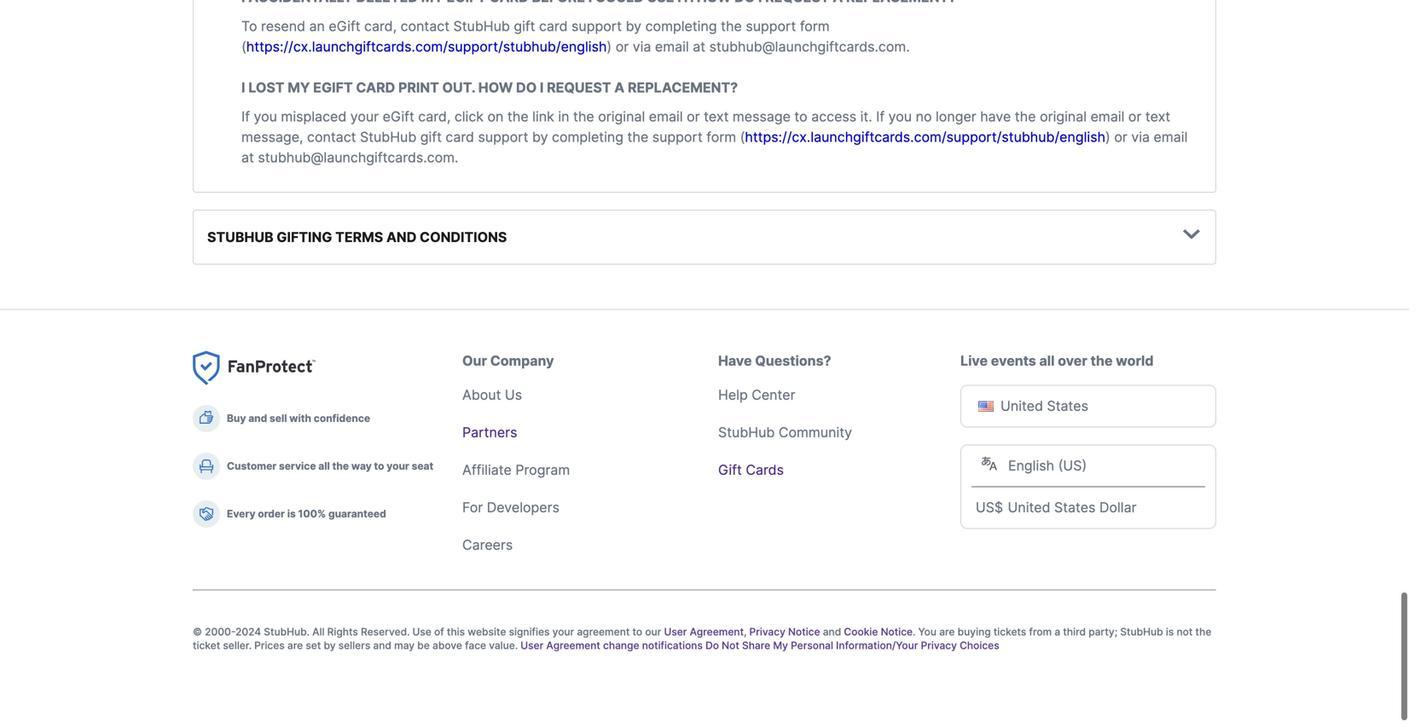 Task type: vqa. For each thing, say whether or not it's contained in the screenshot.
Search events, artists, teams, and more field
no



Task type: locate. For each thing, give the bounding box(es) containing it.
1 horizontal spatial gift
[[514, 19, 535, 36]]

support
[[572, 19, 622, 36], [746, 19, 796, 36], [478, 130, 528, 147], [652, 130, 703, 147]]

https://cx.launchgiftcards.com/support/stubhub/english link up print
[[246, 40, 607, 56]]

0 vertical spatial privacy
[[749, 627, 785, 640]]

notice up the personal
[[788, 627, 820, 640]]

your down 'card'
[[350, 110, 379, 126]]

1 horizontal spatial contact
[[401, 19, 450, 36]]

1 vertical spatial all
[[318, 462, 330, 474]]

by right set on the left of page
[[324, 641, 336, 653]]

i lost my egift card print out. how do i request a replacement?
[[241, 81, 738, 97]]

© 2000-2024 stubhub. all rights reserved. use of this website signifies your agreement to our user agreement , privacy notice and cookie notice
[[193, 627, 913, 640]]

stubhub down 'card'
[[360, 130, 416, 147]]

1 notice from the left
[[788, 627, 820, 640]]

0 vertical spatial egift
[[329, 19, 360, 36]]

set
[[306, 641, 321, 653]]

1 vertical spatial is
[[1166, 627, 1174, 640]]

0 horizontal spatial )
[[607, 40, 612, 56]]

0 vertical spatial )
[[607, 40, 612, 56]]

card up https://cx.launchgiftcards.com/support/stubhub/english ) or via email at stubhub@launchgiftcards.com.
[[539, 19, 568, 36]]

1 vertical spatial card
[[446, 130, 474, 147]]

and left sell
[[248, 414, 267, 426]]

to right way
[[374, 462, 384, 474]]

stubhub@launchgiftcards.com. down misplaced on the left of page
[[258, 151, 458, 167]]

1 horizontal spatial notice
[[881, 627, 913, 640]]

0 horizontal spatial i
[[241, 81, 245, 97]]

request
[[547, 81, 611, 97]]

cookie notice link
[[844, 627, 913, 640]]

card inside if you misplaced your egift card, click on the link in the original email or text message to access it. if you no longer have the original email or text message, contact stubhub gift card support by completing the support form (
[[446, 130, 474, 147]]

1 horizontal spatial user
[[664, 627, 687, 640]]

0 horizontal spatial (
[[241, 40, 246, 56]]

https://cx.launchgiftcards.com/support/stubhub/english link
[[246, 40, 607, 56], [745, 130, 1105, 147]]

1 horizontal spatial stubhub@launchgiftcards.com.
[[709, 40, 910, 56]]

1 horizontal spatial to
[[632, 627, 642, 640]]

1 vertical spatial at
[[241, 151, 254, 167]]

and
[[248, 414, 267, 426], [823, 627, 841, 640], [373, 641, 391, 653]]

stubhub.
[[264, 627, 310, 640]]

1 horizontal spatial is
[[1166, 627, 1174, 640]]

1 vertical spatial https://cx.launchgiftcards.com/support/stubhub/english link
[[745, 130, 1105, 147]]

all
[[1039, 354, 1055, 371], [318, 462, 330, 474]]

0 horizontal spatial are
[[287, 641, 303, 653]]

by up https://cx.launchgiftcards.com/support/stubhub/english ) or via email at stubhub@launchgiftcards.com.
[[626, 19, 641, 36]]

is
[[287, 509, 296, 522], [1166, 627, 1174, 640]]

by
[[626, 19, 641, 36], [532, 130, 548, 147], [324, 641, 336, 653]]

( down message
[[740, 130, 745, 147]]

0 vertical spatial form
[[800, 19, 830, 36]]

share
[[742, 641, 770, 653]]

help center link
[[718, 388, 795, 405]]

the up replacement?
[[721, 19, 742, 36]]

0 vertical spatial all
[[1039, 354, 1055, 371]]

about us link
[[462, 388, 522, 405]]

1 vertical spatial privacy
[[921, 641, 957, 653]]

1 horizontal spatial privacy
[[921, 641, 957, 653]]

original
[[598, 110, 645, 126], [1040, 110, 1087, 126]]

if up message,
[[241, 110, 250, 126]]

are right you
[[939, 627, 955, 640]]

to left access
[[794, 110, 807, 126]]

stubhub inside to resend an egift card, contact stubhub gift card support by completing the support form (
[[453, 19, 510, 36]]

0 vertical spatial (
[[241, 40, 246, 56]]

0 horizontal spatial card,
[[364, 19, 397, 36]]

0 vertical spatial is
[[287, 509, 296, 522]]

language_20x20 image
[[981, 457, 998, 474]]

live
[[960, 354, 988, 371]]

0 horizontal spatial at
[[241, 151, 254, 167]]

i right do
[[540, 81, 544, 97]]

1 horizontal spatial all
[[1039, 354, 1055, 371]]

events
[[991, 354, 1036, 371]]

0 horizontal spatial via
[[633, 40, 651, 56]]

0 vertical spatial via
[[633, 40, 651, 56]]

the
[[721, 19, 742, 36], [507, 110, 529, 126], [573, 110, 594, 126], [1015, 110, 1036, 126], [627, 130, 648, 147], [1091, 354, 1113, 371], [332, 462, 349, 474], [1195, 627, 1212, 640]]

1 vertical spatial form
[[706, 130, 736, 147]]

of
[[434, 627, 444, 640]]

0 horizontal spatial contact
[[307, 130, 356, 147]]

gift down print
[[420, 130, 442, 147]]

https://cx.launchgiftcards.com/support/stubhub/english ) or via email at stubhub@launchgiftcards.com.
[[246, 40, 910, 56]]

you
[[254, 110, 277, 126], [888, 110, 912, 126]]

0 horizontal spatial your
[[350, 110, 379, 126]]

1 horizontal spatial and
[[373, 641, 391, 653]]

by down link
[[532, 130, 548, 147]]

1 vertical spatial user
[[521, 641, 544, 653]]

if
[[241, 110, 250, 126], [876, 110, 885, 126]]

card, inside if you misplaced your egift card, click on the link in the original email or text message to access it. if you no longer have the original email or text message, contact stubhub gift card support by completing the support form (
[[418, 110, 451, 126]]

0 horizontal spatial you
[[254, 110, 277, 126]]

is left not
[[1166, 627, 1174, 640]]

https://cx.launchgiftcards.com/support/stubhub/english link for text
[[745, 130, 1105, 147]]

tickets
[[994, 627, 1026, 640]]

1 vertical spatial card,
[[418, 110, 451, 126]]

party;
[[1089, 627, 1117, 640]]

egift right an
[[329, 19, 360, 36]]

https://cx.launchgiftcards.com/support/stubhub/english down "no"
[[745, 130, 1105, 147]]

1 vertical spatial contact
[[307, 130, 356, 147]]

0 horizontal spatial original
[[598, 110, 645, 126]]

your left seat
[[387, 462, 409, 474]]

the inside . you are buying tickets from a third party; stubhub is not the ticket seller. prices are set by sellers and may be above face value.
[[1195, 627, 1212, 640]]

1 vertical spatial agreement
[[546, 641, 600, 653]]

completing up replacement?
[[645, 19, 717, 36]]

1 vertical spatial (
[[740, 130, 745, 147]]

is right order
[[287, 509, 296, 522]]

click
[[454, 110, 484, 126]]

0 vertical spatial agreement
[[690, 627, 744, 640]]

the right on
[[507, 110, 529, 126]]

.
[[913, 627, 916, 640]]

0 horizontal spatial https://cx.launchgiftcards.com/support/stubhub/english link
[[246, 40, 607, 56]]

is inside . you are buying tickets from a third party; stubhub is not the ticket seller. prices are set by sellers and may be above face value.
[[1166, 627, 1174, 640]]

all right service
[[318, 462, 330, 474]]

to
[[241, 19, 257, 36]]

help center
[[718, 388, 795, 405]]

0 horizontal spatial user
[[521, 641, 544, 653]]

reserved.
[[361, 627, 410, 640]]

you left "no"
[[888, 110, 912, 126]]

1 vertical spatial and
[[823, 627, 841, 640]]

1 horizontal spatial you
[[888, 110, 912, 126]]

0 horizontal spatial form
[[706, 130, 736, 147]]

1 horizontal spatial https://cx.launchgiftcards.com/support/stubhub/english
[[745, 130, 1105, 147]]

1 horizontal spatial )
[[1105, 130, 1110, 147]]

privacy down you
[[921, 641, 957, 653]]

i left lost
[[241, 81, 245, 97]]

0 vertical spatial https://cx.launchgiftcards.com/support/stubhub/english link
[[246, 40, 607, 56]]

to
[[794, 110, 807, 126], [374, 462, 384, 474], [632, 627, 642, 640]]

notifications
[[642, 641, 703, 653]]

form inside if you misplaced your egift card, click on the link in the original email or text message to access it. if you no longer have the original email or text message, contact stubhub gift card support by completing the support form (
[[706, 130, 736, 147]]

1 horizontal spatial are
[[939, 627, 955, 640]]

0 vertical spatial card,
[[364, 19, 397, 36]]

1 horizontal spatial form
[[800, 19, 830, 36]]

©
[[193, 627, 202, 640]]

i
[[241, 81, 245, 97], [540, 81, 544, 97]]

the right not
[[1195, 627, 1212, 640]]

resend
[[261, 19, 305, 36]]

user agreement change notifications link
[[521, 641, 703, 653]]

stubhub
[[453, 19, 510, 36], [360, 130, 416, 147], [718, 426, 775, 442], [1120, 627, 1163, 640]]

2 vertical spatial to
[[632, 627, 642, 640]]

notice up "information/your"
[[881, 627, 913, 640]]

https://cx.launchgiftcards.com/support/stubhub/english up print
[[246, 40, 607, 56]]

united right us$
[[1008, 501, 1050, 517]]

2 vertical spatial and
[[373, 641, 391, 653]]

2 text from the left
[[1145, 110, 1170, 126]]

united down events
[[1001, 399, 1043, 416]]

1 vertical spatial )
[[1105, 130, 1110, 147]]

0 horizontal spatial completing
[[552, 130, 624, 147]]

0 horizontal spatial notice
[[788, 627, 820, 640]]

your
[[350, 110, 379, 126], [387, 462, 409, 474], [552, 627, 574, 640]]

stubhub gifting terms and conditions
[[207, 230, 507, 247]]

stubhub@launchgiftcards.com. up access
[[709, 40, 910, 56]]

card, down print
[[418, 110, 451, 126]]

longer
[[936, 110, 976, 126]]

egift down print
[[383, 110, 414, 126]]

card inside to resend an egift card, contact stubhub gift card support by completing the support form (
[[539, 19, 568, 36]]

0 horizontal spatial https://cx.launchgiftcards.com/support/stubhub/english
[[246, 40, 607, 56]]

personal
[[791, 641, 833, 653]]

0 vertical spatial united
[[1001, 399, 1043, 416]]

user down signifies
[[521, 641, 544, 653]]

all
[[312, 627, 325, 640]]

website
[[468, 627, 506, 640]]

1 horizontal spatial original
[[1040, 110, 1087, 126]]

do not share my personal information/your privacy choices button
[[703, 641, 999, 654]]

and down reserved.
[[373, 641, 391, 653]]

for developers
[[462, 501, 559, 517]]

customer service all the way to your seat
[[227, 462, 433, 474]]

service
[[279, 462, 316, 474]]

all left over
[[1039, 354, 1055, 371]]

1 i from the left
[[241, 81, 245, 97]]

1 horizontal spatial at
[[693, 40, 705, 56]]

0 horizontal spatial egift
[[329, 19, 360, 36]]

the inside to resend an egift card, contact stubhub gift card support by completing the support form (
[[721, 19, 742, 36]]

1 vertical spatial via
[[1131, 130, 1150, 147]]

contact up print
[[401, 19, 450, 36]]

from
[[1029, 627, 1052, 640]]

1 horizontal spatial card
[[539, 19, 568, 36]]

form inside to resend an egift card, contact stubhub gift card support by completing the support form (
[[800, 19, 830, 36]]

and up do not share my personal information/your privacy choices button
[[823, 627, 841, 640]]

0 horizontal spatial privacy
[[749, 627, 785, 640]]

stubhub right the party;
[[1120, 627, 1163, 640]]

https://cx.launchgiftcards.com/support/stubhub/english link for (
[[246, 40, 607, 56]]

0 vertical spatial user
[[664, 627, 687, 640]]

privacy up the share
[[749, 627, 785, 640]]

card down click on the left top
[[446, 130, 474, 147]]

1 horizontal spatial if
[[876, 110, 885, 126]]

sell
[[270, 414, 287, 426]]

have questions?
[[718, 354, 831, 371]]

customer
[[227, 462, 277, 474]]

gift up https://cx.launchgiftcards.com/support/stubhub/english ) or via email at stubhub@launchgiftcards.com.
[[514, 19, 535, 36]]

https://cx.launchgiftcards.com/support/stubhub/english link down "no"
[[745, 130, 1105, 147]]

the right over
[[1091, 354, 1113, 371]]

0 horizontal spatial to
[[374, 462, 384, 474]]

dollar
[[1099, 501, 1137, 517]]

contact down misplaced on the left of page
[[307, 130, 356, 147]]

gift cards link
[[718, 463, 784, 480]]

in
[[558, 110, 569, 126]]

(
[[241, 40, 246, 56], [740, 130, 745, 147]]

0 vertical spatial card
[[539, 19, 568, 36]]

(us)
[[1058, 459, 1087, 476]]

to left our
[[632, 627, 642, 640]]

0 vertical spatial are
[[939, 627, 955, 640]]

are down stubhub.
[[287, 641, 303, 653]]

have
[[980, 110, 1011, 126]]

card, up 'card'
[[364, 19, 397, 36]]

stubhub up i lost my egift card print out. how do i request a replacement?
[[453, 19, 510, 36]]

2024
[[235, 627, 261, 640]]

not
[[1177, 627, 1193, 640]]

an
[[309, 19, 325, 36]]

you up message,
[[254, 110, 277, 126]]

if right it.
[[876, 110, 885, 126]]

0 vertical spatial contact
[[401, 19, 450, 36]]

card
[[539, 19, 568, 36], [446, 130, 474, 147]]

have
[[718, 354, 752, 371]]

0 vertical spatial stubhub@launchgiftcards.com.
[[709, 40, 910, 56]]

at up replacement?
[[693, 40, 705, 56]]

( down to
[[241, 40, 246, 56]]

text
[[704, 110, 729, 126], [1145, 110, 1170, 126]]

1 vertical spatial by
[[532, 130, 548, 147]]

conditions
[[420, 230, 507, 247]]

egift
[[313, 81, 353, 97]]

1 horizontal spatial (
[[740, 130, 745, 147]]

at down message,
[[241, 151, 254, 167]]

use
[[412, 627, 431, 640]]

this
[[447, 627, 465, 640]]

states down over
[[1047, 399, 1088, 416]]

cookie
[[844, 627, 878, 640]]

original right have
[[1040, 110, 1087, 126]]

message,
[[241, 130, 303, 147]]

face
[[465, 641, 486, 653]]

completing down in
[[552, 130, 624, 147]]

1 horizontal spatial text
[[1145, 110, 1170, 126]]

https://cx.launchgiftcards.com/support/stubhub/english for https://cx.launchgiftcards.com/support/stubhub/english
[[745, 130, 1105, 147]]

original down a
[[598, 110, 645, 126]]

contact inside if you misplaced your egift card, click on the link in the original email or text message to access it. if you no longer have the original email or text message, contact stubhub gift card support by completing the support form (
[[307, 130, 356, 147]]

agreement up do
[[690, 627, 744, 640]]

0 vertical spatial your
[[350, 110, 379, 126]]

completing
[[645, 19, 717, 36], [552, 130, 624, 147]]

gift inside to resend an egift card, contact stubhub gift card support by completing the support form (
[[514, 19, 535, 36]]

stubhub@launchgiftcards.com. inside ) or via email at stubhub@launchgiftcards.com.
[[258, 151, 458, 167]]

1 horizontal spatial by
[[532, 130, 548, 147]]

user up notifications at the bottom left of the page
[[664, 627, 687, 640]]

0 horizontal spatial by
[[324, 641, 336, 653]]

1 vertical spatial gift
[[420, 130, 442, 147]]

0 vertical spatial and
[[248, 414, 267, 426]]

1 horizontal spatial completing
[[645, 19, 717, 36]]

0 vertical spatial https://cx.launchgiftcards.com/support/stubhub/english
[[246, 40, 607, 56]]

0 horizontal spatial all
[[318, 462, 330, 474]]

1 horizontal spatial https://cx.launchgiftcards.com/support/stubhub/english link
[[745, 130, 1105, 147]]

https://cx.launchgiftcards.com/support/stubhub/english for https://cx.launchgiftcards.com/support/stubhub/english ) or via email at stubhub@launchgiftcards.com.
[[246, 40, 607, 56]]

privacy notice link
[[749, 627, 820, 640]]

1 horizontal spatial card,
[[418, 110, 451, 126]]

1 horizontal spatial egift
[[383, 110, 414, 126]]

1 vertical spatial completing
[[552, 130, 624, 147]]

at inside ) or via email at stubhub@launchgiftcards.com.
[[241, 151, 254, 167]]

user
[[664, 627, 687, 640], [521, 641, 544, 653]]

to resend an egift card, contact stubhub gift card support by completing the support form (
[[241, 19, 830, 56]]

agreement down © 2000-2024 stubhub. all rights reserved. use of this website signifies your agreement to our user agreement , privacy notice and cookie notice
[[546, 641, 600, 653]]

0 vertical spatial by
[[626, 19, 641, 36]]

1 horizontal spatial your
[[387, 462, 409, 474]]

egift
[[329, 19, 360, 36], [383, 110, 414, 126]]

0 vertical spatial to
[[794, 110, 807, 126]]

1 vertical spatial united
[[1008, 501, 1050, 517]]

card,
[[364, 19, 397, 36], [418, 110, 451, 126]]

your right signifies
[[552, 627, 574, 640]]

0 horizontal spatial is
[[287, 509, 296, 522]]

states down '(us)'
[[1054, 501, 1096, 517]]

0 vertical spatial gift
[[514, 19, 535, 36]]



Task type: describe. For each thing, give the bounding box(es) containing it.
every
[[227, 509, 255, 522]]

1 if from the left
[[241, 110, 250, 126]]

above
[[432, 641, 462, 653]]

united states button
[[960, 386, 1216, 446]]

all for service
[[318, 462, 330, 474]]

my
[[288, 81, 310, 97]]

for
[[462, 501, 483, 517]]

via inside ) or via email at stubhub@launchgiftcards.com.
[[1131, 130, 1150, 147]]

buy
[[227, 414, 246, 426]]

stubhub community link
[[718, 426, 852, 442]]

buying
[[958, 627, 991, 640]]

states inside button
[[1047, 399, 1088, 416]]

rights
[[327, 627, 358, 640]]

guaranteed
[[328, 509, 386, 522]]

you
[[918, 627, 937, 640]]

my
[[773, 641, 788, 653]]

not
[[722, 641, 739, 653]]

the right have
[[1015, 110, 1036, 126]]

seller.
[[223, 641, 252, 653]]

partners
[[462, 426, 517, 442]]

2 vertical spatial your
[[552, 627, 574, 640]]

way
[[351, 462, 372, 474]]

the down replacement?
[[627, 130, 648, 147]]

1 you from the left
[[254, 110, 277, 126]]

careers
[[462, 538, 513, 555]]

do
[[516, 81, 537, 97]]

united states
[[1001, 399, 1088, 416]]

lost
[[248, 81, 284, 97]]

print
[[398, 81, 439, 97]]

1 text from the left
[[704, 110, 729, 126]]

1 original from the left
[[598, 110, 645, 126]]

our company
[[462, 354, 554, 371]]

over
[[1058, 354, 1087, 371]]

0 vertical spatial at
[[693, 40, 705, 56]]

2 i from the left
[[540, 81, 544, 97]]

signifies
[[509, 627, 550, 640]]

1 horizontal spatial agreement
[[690, 627, 744, 640]]

affiliate program link
[[462, 463, 570, 480]]

information/your
[[836, 641, 918, 653]]

) inside ) or via email at stubhub@launchgiftcards.com.
[[1105, 130, 1110, 147]]

( inside if you misplaced your egift card, click on the link in the original email or text message to access it. if you no longer have the original email or text message, contact stubhub gift card support by completing the support form (
[[740, 130, 745, 147]]

careers link
[[462, 538, 513, 555]]

your inside if you misplaced your egift card, click on the link in the original email or text message to access it. if you no longer have the original email or text message, contact stubhub gift card support by completing the support form (
[[350, 110, 379, 126]]

do not share my personal information/your privacy choices
[[705, 641, 999, 653]]

link
[[532, 110, 554, 126]]

1 vertical spatial states
[[1054, 501, 1096, 517]]

or inside ) or via email at stubhub@launchgiftcards.com.
[[1114, 130, 1127, 147]]

about us
[[462, 388, 522, 405]]

) or via email at stubhub@launchgiftcards.com.
[[241, 130, 1188, 167]]

egift inside to resend an egift card, contact stubhub gift card support by completing the support form (
[[329, 19, 360, 36]]

egift inside if you misplaced your egift card, click on the link in the original email or text message to access it. if you no longer have the original email or text message, contact stubhub gift card support by completing the support form (
[[383, 110, 414, 126]]

gift cards
[[718, 463, 784, 480]]

partners link
[[462, 426, 517, 442]]

the right in
[[573, 110, 594, 126]]

1 vertical spatial are
[[287, 641, 303, 653]]

fan protect gurantee image
[[193, 352, 316, 387]]

1 vertical spatial your
[[387, 462, 409, 474]]

card, inside to resend an egift card, contact stubhub gift card support by completing the support form (
[[364, 19, 397, 36]]

and
[[386, 230, 417, 247]]

2 you from the left
[[888, 110, 912, 126]]

stubhub inside if you misplaced your egift card, click on the link in the original email or text message to access it. if you no longer have the original email or text message, contact stubhub gift card support by completing the support form (
[[360, 130, 416, 147]]

change
[[603, 641, 639, 653]]

completing inside if you misplaced your egift card, click on the link in the original email or text message to access it. if you no longer have the original email or text message, contact stubhub gift card support by completing the support form (
[[552, 130, 624, 147]]

( inside to resend an egift card, contact stubhub gift card support by completing the support form (
[[241, 40, 246, 56]]

do
[[705, 641, 719, 653]]

choices
[[960, 641, 999, 653]]

2 if from the left
[[876, 110, 885, 126]]

access
[[811, 110, 856, 126]]

seat
[[412, 462, 433, 474]]

email inside ) or via email at stubhub@launchgiftcards.com.
[[1154, 130, 1188, 147]]

it.
[[860, 110, 872, 126]]

value.
[[489, 641, 518, 653]]

1 vertical spatial to
[[374, 462, 384, 474]]

center
[[752, 388, 795, 405]]

misplaced
[[281, 110, 347, 126]]

with
[[289, 414, 311, 426]]

by inside if you misplaced your egift card, click on the link in the original email or text message to access it. if you no longer have the original email or text message, contact stubhub gift card support by completing the support form (
[[532, 130, 548, 147]]

all for events
[[1039, 354, 1055, 371]]

order
[[258, 509, 285, 522]]

user agreement change notifications
[[521, 641, 703, 653]]

replacement?
[[628, 81, 738, 97]]

united inside button
[[1001, 399, 1043, 416]]

english
[[1008, 459, 1054, 476]]

privacy inside button
[[921, 641, 957, 653]]

2000-
[[205, 627, 235, 640]]

the left way
[[332, 462, 349, 474]]

affiliate
[[462, 463, 512, 480]]

no
[[916, 110, 932, 126]]

how
[[478, 81, 513, 97]]

0 horizontal spatial and
[[248, 414, 267, 426]]

gift inside if you misplaced your egift card, click on the link in the original email or text message to access it. if you no longer have the original email or text message, contact stubhub gift card support by completing the support form (
[[420, 130, 442, 147]]

may
[[394, 641, 415, 653]]

and inside . you are buying tickets from a third party; stubhub is not the ticket seller. prices are set by sellers and may be above face value.
[[373, 641, 391, 653]]

live events all over the world
[[960, 354, 1154, 371]]

us
[[505, 388, 522, 405]]

community
[[779, 426, 852, 442]]

100%
[[298, 509, 326, 522]]

contact inside to resend an egift card, contact stubhub gift card support by completing the support form (
[[401, 19, 450, 36]]

world
[[1116, 354, 1154, 371]]

our
[[462, 354, 487, 371]]

to inside if you misplaced your egift card, click on the link in the original email or text message to access it. if you no longer have the original email or text message, contact stubhub gift card support by completing the support form (
[[794, 110, 807, 126]]

gift
[[718, 463, 742, 480]]

affiliate program
[[462, 463, 570, 480]]

us$ united states dollar
[[976, 501, 1137, 517]]

completing inside to resend an egift card, contact stubhub gift card support by completing the support form (
[[645, 19, 717, 36]]

stubhub inside . you are buying tickets from a third party; stubhub is not the ticket seller. prices are set by sellers and may be above face value.
[[1120, 627, 1163, 640]]

terms
[[335, 230, 383, 247]]

out.
[[442, 81, 475, 97]]

by inside to resend an egift card, contact stubhub gift card support by completing the support form (
[[626, 19, 641, 36]]

company
[[490, 354, 554, 371]]

a
[[614, 81, 625, 97]]

by inside . you are buying tickets from a third party; stubhub is not the ticket seller. prices are set by sellers and may be above face value.
[[324, 641, 336, 653]]

stubhub
[[207, 230, 273, 247]]

. you are buying tickets from a third party; stubhub is not the ticket seller. prices are set by sellers and may be above face value.
[[193, 627, 1212, 653]]

2 notice from the left
[[881, 627, 913, 640]]

gifting
[[277, 230, 332, 247]]

0 horizontal spatial agreement
[[546, 641, 600, 653]]

be
[[417, 641, 430, 653]]

buy and sell with confidence
[[227, 414, 370, 426]]

2 original from the left
[[1040, 110, 1087, 126]]

card
[[356, 81, 395, 97]]

stubhub up gift cards
[[718, 426, 775, 442]]

prices
[[254, 641, 285, 653]]

stubhub community
[[718, 426, 852, 442]]

a
[[1055, 627, 1060, 640]]

if you misplaced your egift card, click on the link in the original email or text message to access it. if you no longer have the original email or text message, contact stubhub gift card support by completing the support form (
[[241, 110, 1170, 147]]



